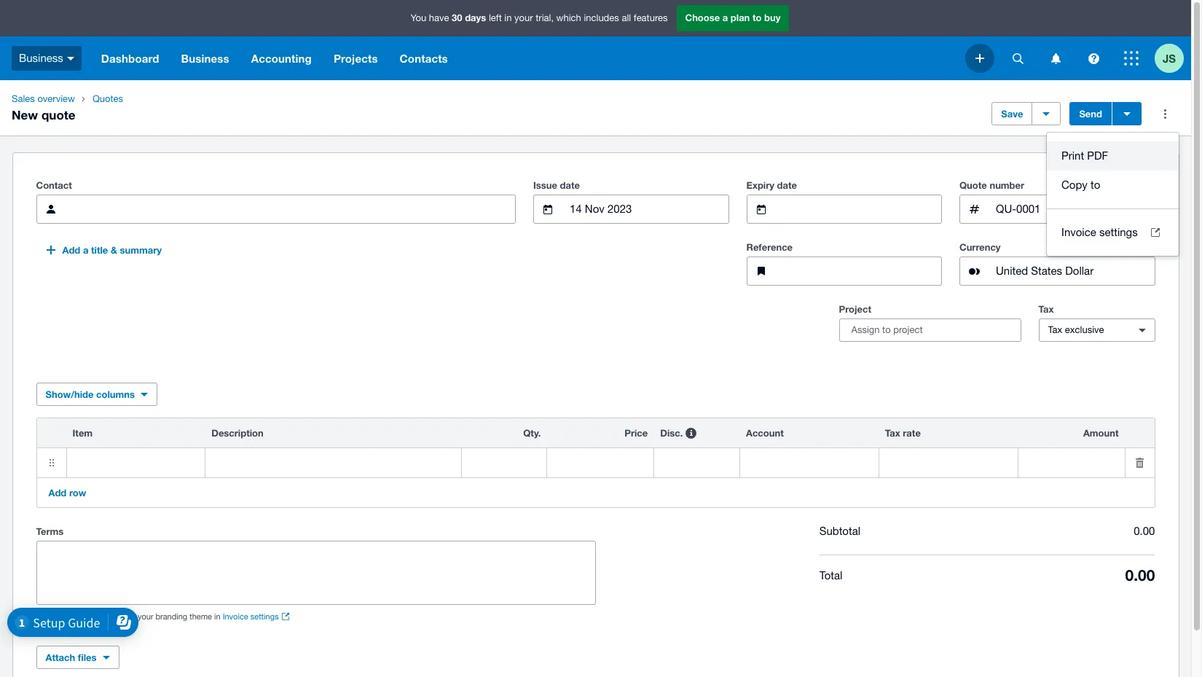 Task type: vqa. For each thing, say whether or not it's contained in the screenshot.
Remove row image at the right of the page
yes



Task type: locate. For each thing, give the bounding box(es) containing it.
qty.
[[523, 427, 541, 439]]

1 vertical spatial to
[[1091, 179, 1101, 191]]

0 horizontal spatial business button
[[0, 36, 90, 80]]

Amount field
[[1019, 448, 1125, 477]]

sales overview link
[[6, 92, 81, 106]]

2 date from the left
[[777, 179, 797, 191]]

tax
[[1039, 303, 1054, 315], [1048, 324, 1063, 335], [885, 427, 901, 439]]

1 vertical spatial your
[[138, 612, 153, 621]]

0 vertical spatial tax
[[1039, 303, 1054, 315]]

choose
[[685, 12, 720, 24]]

add left row
[[48, 487, 67, 499]]

0 horizontal spatial your
[[138, 612, 153, 621]]

add inside line items element
[[48, 487, 67, 499]]

includes
[[584, 13, 619, 24]]

0 vertical spatial in
[[505, 13, 512, 24]]

your inside you have 30 days left in your trial, which includes all features
[[515, 13, 533, 24]]

issue
[[534, 179, 558, 191]]

Contact field
[[71, 195, 515, 223]]

Account field
[[740, 448, 879, 477]]

0.00 for total
[[1126, 566, 1156, 585]]

a left title
[[83, 244, 88, 256]]

Price field
[[548, 448, 654, 477]]

Terms text field
[[37, 542, 595, 604]]

a inside banner
[[723, 12, 728, 24]]

Item field
[[67, 448, 205, 477]]

1 horizontal spatial to
[[1091, 179, 1101, 191]]

tax left exclusive
[[1048, 324, 1063, 335]]

features
[[634, 13, 668, 24]]

trial,
[[536, 13, 554, 24]]

quotes link
[[87, 92, 129, 106]]

1 horizontal spatial your
[[515, 13, 533, 24]]

tax up tax exclusive
[[1039, 303, 1054, 315]]

tax for tax
[[1039, 303, 1054, 315]]

navigation containing dashboard
[[90, 36, 966, 80]]

contacts
[[400, 52, 448, 65]]

show/hide columns button
[[36, 383, 157, 406]]

add left title
[[62, 244, 80, 256]]

1 horizontal spatial invoice
[[1062, 226, 1097, 238]]

invoice settings link right theme
[[223, 611, 290, 622]]

Qty. field
[[462, 448, 547, 477]]

navigation
[[90, 36, 966, 80]]

tax inside line items element
[[885, 427, 901, 439]]

row
[[69, 487, 86, 499]]

you
[[411, 13, 427, 24]]

accounting button
[[240, 36, 323, 80]]

send
[[1080, 108, 1103, 120]]

date right expiry
[[777, 179, 797, 191]]

svg image
[[1125, 51, 1139, 66], [1051, 53, 1061, 64]]

files
[[78, 652, 97, 663]]

new quote
[[12, 107, 75, 122]]

in
[[505, 13, 512, 24], [214, 612, 221, 621]]

add
[[62, 244, 80, 256], [48, 487, 67, 499]]

0 horizontal spatial settings
[[251, 612, 279, 621]]

to right copy
[[1091, 179, 1101, 191]]

invoice settings link down copy to button
[[1047, 218, 1179, 247]]

overflow menu image
[[1151, 99, 1180, 128]]

quote
[[41, 107, 75, 122]]

quote
[[960, 179, 987, 191]]

expiry date
[[747, 179, 797, 191]]

days
[[465, 12, 486, 24]]

a for choose
[[723, 12, 728, 24]]

Quote number text field
[[995, 195, 1155, 223]]

0 vertical spatial 0.00
[[1134, 525, 1156, 537]]

1 horizontal spatial a
[[723, 12, 728, 24]]

svg image
[[1013, 53, 1024, 64], [1089, 53, 1099, 64], [976, 54, 985, 63], [67, 57, 74, 60]]

number
[[990, 179, 1025, 191]]

settings right theme
[[251, 612, 279, 621]]

1 horizontal spatial invoice settings link
[[1047, 218, 1179, 247]]

0 horizontal spatial svg image
[[1051, 53, 1061, 64]]

to left the buy
[[753, 12, 762, 24]]

attach files button
[[36, 646, 119, 669]]

item
[[73, 427, 93, 439]]

date
[[560, 179, 580, 191], [777, 179, 797, 191]]

list box containing print pdf
[[1047, 133, 1179, 256]]

0 horizontal spatial date
[[560, 179, 580, 191]]

tax exclusive button
[[1039, 318, 1156, 342]]

invoice settings link
[[1047, 218, 1179, 247], [223, 611, 290, 622]]

1 horizontal spatial settings
[[1100, 226, 1138, 238]]

invoice down quote number text box
[[1062, 226, 1097, 238]]

Currency field
[[995, 257, 1155, 285]]

to
[[753, 12, 762, 24], [1091, 179, 1101, 191]]

0 horizontal spatial business
[[19, 52, 63, 64]]

a left "plan"
[[723, 12, 728, 24]]

0.00 for subtotal
[[1134, 525, 1156, 537]]

0 vertical spatial a
[[723, 12, 728, 24]]

sales overview
[[12, 93, 75, 104]]

in right theme
[[214, 612, 221, 621]]

have
[[429, 13, 449, 24]]

0 horizontal spatial invoice settings link
[[223, 611, 290, 622]]

to inside button
[[1091, 179, 1101, 191]]

1 business button from the left
[[0, 36, 90, 80]]

subtotal
[[820, 525, 861, 537]]

your left trial,
[[515, 13, 533, 24]]

1 vertical spatial a
[[83, 244, 88, 256]]

your
[[515, 13, 533, 24], [138, 612, 153, 621]]

1 vertical spatial add
[[48, 487, 67, 499]]

rate
[[903, 427, 921, 439]]

new
[[12, 107, 38, 122]]

list box
[[1047, 133, 1179, 256]]

1 horizontal spatial svg image
[[1125, 51, 1139, 66]]

settings
[[1100, 226, 1138, 238], [251, 612, 279, 621]]

Reference text field
[[782, 257, 942, 285]]

1 vertical spatial settings
[[251, 612, 279, 621]]

Expiry date field
[[782, 195, 942, 223]]

print
[[1062, 149, 1085, 162]]

2 vertical spatial tax
[[885, 427, 901, 439]]

send button
[[1070, 102, 1112, 125]]

accounting
[[251, 52, 312, 65]]

0 horizontal spatial a
[[83, 244, 88, 256]]

1 horizontal spatial date
[[777, 179, 797, 191]]

0 vertical spatial to
[[753, 12, 762, 24]]

currency
[[960, 241, 1001, 253]]

0 vertical spatial your
[[515, 13, 533, 24]]

0.00
[[1134, 525, 1156, 537], [1126, 566, 1156, 585]]

copy
[[1062, 179, 1088, 191]]

1 horizontal spatial business button
[[170, 36, 240, 80]]

business inside navigation
[[181, 52, 229, 65]]

1 date from the left
[[560, 179, 580, 191]]

columns
[[96, 388, 135, 400]]

overview
[[37, 93, 75, 104]]

add row
[[48, 487, 86, 499]]

add a title & summary button
[[36, 238, 171, 262]]

tax inside popup button
[[1048, 324, 1063, 335]]

1 vertical spatial in
[[214, 612, 221, 621]]

1 horizontal spatial business
[[181, 52, 229, 65]]

a
[[723, 12, 728, 24], [83, 244, 88, 256]]

invoice right theme
[[223, 612, 248, 621]]

in right left
[[505, 13, 512, 24]]

business button
[[0, 36, 90, 80], [170, 36, 240, 80]]

your right edit
[[138, 612, 153, 621]]

1 horizontal spatial in
[[505, 13, 512, 24]]

0 vertical spatial settings
[[1100, 226, 1138, 238]]

1 vertical spatial 0.00
[[1126, 566, 1156, 585]]

invoice
[[1062, 226, 1097, 238], [223, 612, 248, 621]]

group
[[1047, 133, 1179, 256]]

terms,
[[97, 612, 120, 621]]

banner
[[0, 0, 1192, 80]]

print pdf
[[1062, 149, 1109, 162]]

set
[[47, 612, 57, 621]]

settings down copy to button
[[1100, 226, 1138, 238]]

0 vertical spatial add
[[62, 244, 80, 256]]

invoice settings
[[1062, 226, 1138, 238]]

1 vertical spatial tax
[[1048, 324, 1063, 335]]

30
[[452, 12, 463, 24]]

date right issue
[[560, 179, 580, 191]]

1 vertical spatial invoice
[[223, 612, 248, 621]]

save button
[[992, 102, 1033, 125]]

copy to
[[1062, 179, 1101, 191]]

tax rate
[[885, 427, 921, 439]]

a inside button
[[83, 244, 88, 256]]

buy
[[765, 12, 781, 24]]

tax left rate in the right of the page
[[885, 427, 901, 439]]

show/hide columns
[[46, 388, 135, 400]]

add row button
[[40, 481, 95, 504]]

0 vertical spatial invoice
[[1062, 226, 1097, 238]]



Task type: describe. For each thing, give the bounding box(es) containing it.
account
[[746, 427, 784, 439]]

left
[[489, 13, 502, 24]]

your for reuse
[[138, 612, 153, 621]]

tax exclusive
[[1048, 324, 1105, 335]]

add for add row
[[48, 487, 67, 499]]

edit
[[122, 612, 135, 621]]

quotes
[[92, 93, 123, 104]]

line items element
[[36, 418, 1156, 508]]

quote number
[[960, 179, 1025, 191]]

js button
[[1155, 36, 1192, 80]]

attach files
[[46, 652, 97, 663]]

Issue date field
[[568, 195, 728, 223]]

expiry
[[747, 179, 775, 191]]

dashboard link
[[90, 36, 170, 80]]

show/hide
[[46, 388, 94, 400]]

amount
[[1084, 427, 1119, 439]]

to
[[36, 612, 44, 621]]

reference
[[747, 241, 793, 253]]

projects button
[[323, 36, 389, 80]]

0 horizontal spatial invoice
[[223, 612, 248, 621]]

theme
[[190, 612, 212, 621]]

projects
[[334, 52, 378, 65]]

which
[[557, 13, 581, 24]]

plan
[[731, 12, 750, 24]]

date for issue date
[[560, 179, 580, 191]]

add a title & summary
[[62, 244, 162, 256]]

attach
[[46, 652, 75, 663]]

price
[[625, 427, 648, 439]]

Disc. field
[[655, 448, 740, 477]]

&
[[111, 244, 117, 256]]

reuse
[[75, 612, 95, 621]]

a for add
[[83, 244, 88, 256]]

project
[[839, 303, 872, 315]]

Description text field
[[206, 448, 461, 477]]

to set and reuse terms, edit your branding theme in invoice settings
[[36, 612, 279, 621]]

disc.
[[661, 427, 683, 439]]

group containing print pdf
[[1047, 133, 1179, 256]]

contact
[[36, 179, 72, 191]]

dashboard
[[101, 52, 159, 65]]

sales
[[12, 93, 35, 104]]

title
[[91, 244, 108, 256]]

choose a plan to buy
[[685, 12, 781, 24]]

2 business button from the left
[[170, 36, 240, 80]]

terms
[[36, 525, 64, 537]]

you have 30 days left in your trial, which includes all features
[[411, 12, 668, 24]]

save
[[1002, 108, 1024, 120]]

issue date
[[534, 179, 580, 191]]

pdf
[[1088, 149, 1109, 162]]

banner containing js
[[0, 0, 1192, 80]]

exclusive
[[1065, 324, 1105, 335]]

total
[[820, 569, 843, 582]]

in inside you have 30 days left in your trial, which includes all features
[[505, 13, 512, 24]]

and
[[60, 612, 73, 621]]

print pdf button
[[1047, 141, 1179, 171]]

0 horizontal spatial to
[[753, 12, 762, 24]]

drag handle image
[[37, 448, 66, 477]]

tax for tax exclusive
[[1048, 324, 1063, 335]]

all
[[622, 13, 631, 24]]

tax for tax rate
[[885, 427, 901, 439]]

Project field
[[840, 318, 1021, 343]]

0 horizontal spatial in
[[214, 612, 221, 621]]

summary
[[120, 244, 162, 256]]

1 vertical spatial invoice settings link
[[223, 611, 290, 622]]

invoice inside 'link'
[[1062, 226, 1097, 238]]

add for add a title & summary
[[62, 244, 80, 256]]

js
[[1163, 51, 1176, 65]]

remove row image
[[1126, 448, 1155, 477]]

description
[[212, 427, 264, 439]]

copy to button
[[1047, 171, 1179, 200]]

0 vertical spatial invoice settings link
[[1047, 218, 1179, 247]]

branding
[[156, 612, 187, 621]]

Tax rate field
[[880, 448, 1018, 477]]

your for days
[[515, 13, 533, 24]]

date for expiry date
[[777, 179, 797, 191]]

contacts button
[[389, 36, 459, 80]]



